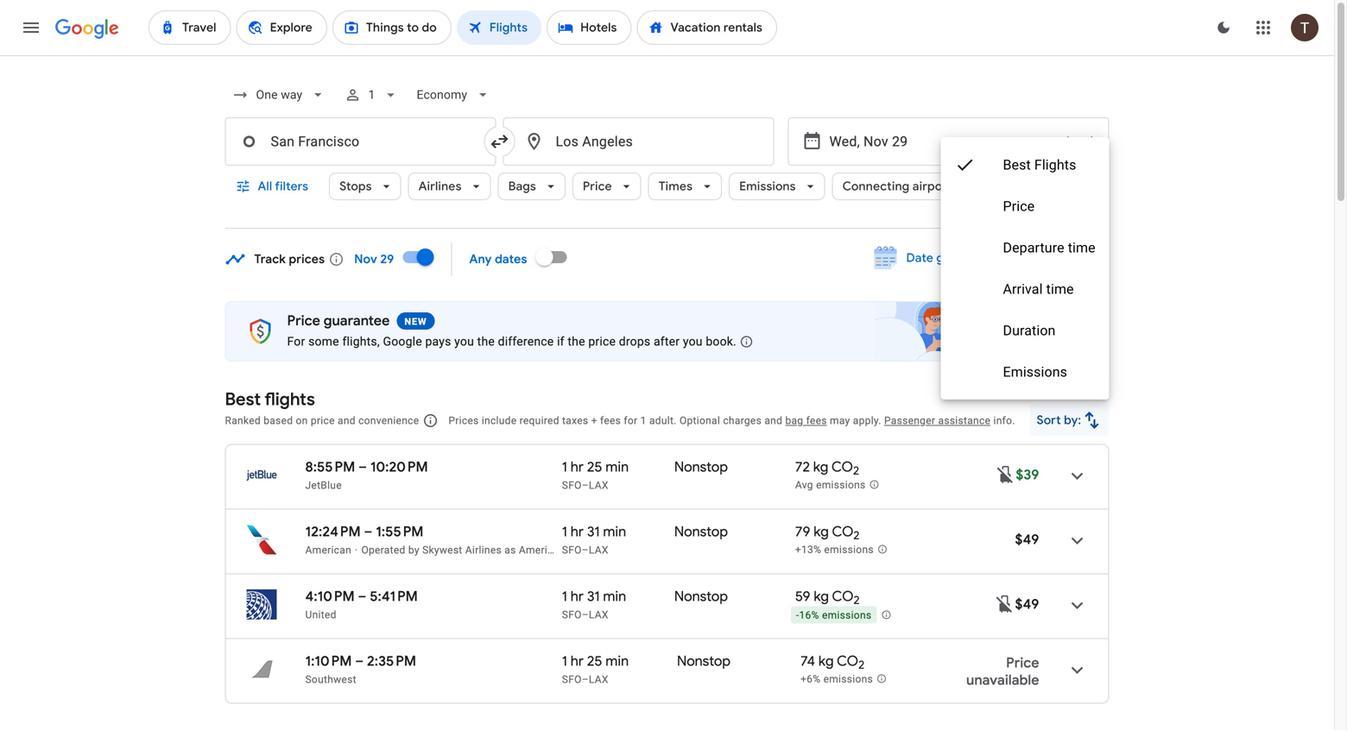 Task type: locate. For each thing, give the bounding box(es) containing it.
kg for 74
[[819, 653, 834, 671]]

price
[[589, 335, 616, 349], [311, 415, 335, 427]]

2 up 'avg emissions'
[[853, 464, 860, 479]]

leaves san francisco international airport at 12:24 pm on wednesday, november 29 and arrives at los angeles international airport at 1:55 pm on wednesday, november 29. element
[[305, 524, 424, 541]]

31 down the eagle
[[587, 588, 600, 606]]

2 sfo from the top
[[562, 545, 582, 557]]

price guarantee
[[287, 312, 390, 330]]

flights
[[265, 389, 315, 411]]

2 for 72
[[853, 464, 860, 479]]

$49 left flight details. leaves san francisco international airport at 12:24 pm on wednesday, november 29 and arrives at los angeles international airport at 1:55 pm on wednesday, november 29. icon
[[1015, 531, 1040, 549]]

learn more about tracked prices image
[[329, 252, 344, 267]]

2 inside 59 kg co 2
[[854, 594, 860, 608]]

$49
[[1015, 531, 1040, 549], [1015, 596, 1040, 614]]

change appearance image
[[1203, 7, 1245, 48]]

flights,
[[342, 335, 380, 349]]

emissions down 72 kg co 2
[[816, 480, 866, 492]]

kg right 72
[[814, 459, 829, 476]]

0 vertical spatial airlines
[[419, 179, 462, 194]]

you right after
[[683, 335, 703, 349]]

departure time
[[1003, 240, 1096, 256]]

1 fees from the left
[[600, 415, 621, 427]]

0 horizontal spatial american
[[305, 545, 352, 557]]

2 1 hr 25 min sfo – lax from the top
[[562, 653, 629, 686]]

emissions down 74 kg co 2
[[824, 674, 873, 686]]

Departure time: 1:10 PM. text field
[[305, 653, 352, 671]]

you
[[455, 335, 474, 349], [683, 335, 703, 349]]

1 vertical spatial emissions
[[1003, 364, 1068, 381]]

price
[[583, 179, 612, 194], [1003, 198, 1035, 215], [1027, 251, 1056, 266], [287, 312, 320, 330], [1007, 655, 1040, 673]]

1 vertical spatial airlines
[[465, 545, 502, 557]]

1 $49 from the top
[[1015, 531, 1040, 549]]

the left difference
[[477, 335, 495, 349]]

1 hr 31 min sfo – lax right as
[[562, 524, 627, 557]]

4 hr from the top
[[571, 653, 584, 671]]

nonstop flight. element
[[675, 459, 728, 479], [675, 524, 728, 544], [675, 588, 728, 609], [677, 653, 731, 673]]

None field
[[225, 79, 334, 111], [410, 79, 498, 111], [225, 79, 334, 111], [410, 79, 498, 111]]

39 US dollars text field
[[1016, 467, 1040, 484]]

hr for 2:35 pm
[[571, 653, 584, 671]]

time down price graph
[[1047, 281, 1074, 298]]

1 total duration 1 hr 25 min. element from the top
[[562, 459, 675, 479]]

sfo
[[562, 480, 582, 492], [562, 545, 582, 557], [562, 609, 582, 622], [562, 674, 582, 686]]

Arrival time: 5:41 PM. text field
[[370, 588, 418, 606]]

for some flights, google pays you the difference if the price drops after you book.
[[287, 335, 737, 349]]

1 horizontal spatial and
[[765, 415, 783, 427]]

1 horizontal spatial the
[[568, 335, 585, 349]]

0 vertical spatial 49 us dollars text field
[[1015, 531, 1040, 549]]

1 horizontal spatial american
[[519, 545, 565, 557]]

2 for 79
[[854, 529, 860, 544]]

price for price unavailable
[[1007, 655, 1040, 673]]

co for 79
[[832, 524, 854, 541]]

best flights radio item
[[941, 144, 1110, 186]]

nonstop flight. element for 72
[[675, 459, 728, 479]]

49 us dollars text field left flight details. leaves san francisco international airport at 4:10 pm on wednesday, november 29 and arrives at los angeles international airport at 5:41 pm on wednesday, november 29. image
[[1015, 596, 1040, 614]]

sort
[[1037, 413, 1062, 428]]

3 sfo from the top
[[562, 609, 582, 622]]

1 25 from the top
[[587, 459, 603, 476]]

0 vertical spatial 1 hr 25 min sfo – lax
[[562, 459, 629, 492]]

kg right 74
[[819, 653, 834, 671]]

3 hr from the top
[[571, 588, 584, 606]]

1
[[368, 88, 375, 102], [641, 415, 647, 427], [562, 459, 568, 476], [562, 524, 568, 541], [562, 588, 568, 606], [562, 653, 568, 671]]

main menu image
[[21, 17, 41, 38]]

for
[[287, 335, 305, 349]]

1 total duration 1 hr 31 min. element from the top
[[562, 524, 675, 544]]

0 horizontal spatial emissions
[[740, 179, 796, 194]]

12:24 pm – 1:55 pm
[[305, 524, 424, 541]]

1 vertical spatial 49 us dollars text field
[[1015, 596, 1040, 614]]

best
[[1003, 157, 1031, 173], [225, 389, 261, 411]]

1 hr 25 min sfo – lax for 10:20 pm
[[562, 459, 629, 492]]

nonstop for 79
[[675, 524, 728, 541]]

4 sfo from the top
[[562, 674, 582, 686]]

none text field inside search box
[[503, 117, 774, 166]]

learn more about ranking image
[[423, 413, 438, 429]]

the
[[477, 335, 495, 349], [568, 335, 585, 349]]

Arrival time: 1:55 PM. text field
[[376, 524, 424, 541]]

1 vertical spatial 1 hr 25 min sfo – lax
[[562, 653, 629, 686]]

1 hr 25 min sfo – lax
[[562, 459, 629, 492], [562, 653, 629, 686]]

airlines
[[419, 179, 462, 194], [465, 545, 502, 557]]

dates
[[495, 252, 527, 267]]

times
[[659, 179, 693, 194]]

any dates
[[470, 252, 527, 267]]

airports
[[913, 179, 959, 194]]

lax
[[589, 480, 609, 492], [589, 545, 609, 557], [589, 609, 609, 622], [589, 674, 609, 686]]

1 vertical spatial $49
[[1015, 596, 1040, 614]]

kg right 59
[[814, 588, 829, 606]]

nonstop for 74
[[677, 653, 731, 671]]

sfo for 5:41 pm
[[562, 609, 582, 622]]

0 vertical spatial emissions
[[740, 179, 796, 194]]

1 the from the left
[[477, 335, 495, 349]]

flight details. leaves san francisco international airport at 8:55 pm on wednesday, november 29 and arrives at los angeles international airport at 10:20 pm on wednesday, november 29. image
[[1057, 456, 1098, 497]]

1 31 from the top
[[587, 524, 600, 541]]

drops
[[619, 335, 651, 349]]

2 up +6% emissions
[[859, 658, 865, 673]]

airlines inside best flights main content
[[465, 545, 502, 557]]

0 vertical spatial 1 hr 31 min sfo – lax
[[562, 524, 627, 557]]

co inside 59 kg co 2
[[832, 588, 854, 606]]

kg for 79
[[814, 524, 829, 541]]

price left 'drops'
[[589, 335, 616, 349]]

3 lax from the top
[[589, 609, 609, 622]]

72
[[796, 459, 810, 476]]

airlines inside "popup button"
[[419, 179, 462, 194]]

bag
[[786, 415, 804, 427]]

fees right bag on the right of page
[[807, 415, 827, 427]]

time right the departure in the top right of the page
[[1068, 240, 1096, 256]]

emissions right times popup button
[[740, 179, 796, 194]]

1 vertical spatial total duration 1 hr 25 min. element
[[562, 653, 677, 673]]

1 inside popup button
[[368, 88, 375, 102]]

2 31 from the top
[[587, 588, 600, 606]]

price right 'on'
[[311, 415, 335, 427]]

southwest
[[305, 674, 357, 686]]

total duration 1 hr 25 min. element for 72
[[562, 459, 675, 479]]

2 fees from the left
[[807, 415, 827, 427]]

convenience
[[359, 415, 419, 427]]

2 inside 74 kg co 2
[[859, 658, 865, 673]]

american right as
[[519, 545, 565, 557]]

kg inside 72 kg co 2
[[814, 459, 829, 476]]

1 vertical spatial this price for this flight doesn't include overhead bin access. if you need a carry-on bag, use the bags filter to update prices. image
[[995, 594, 1015, 615]]

0 vertical spatial time
[[1068, 240, 1096, 256]]

time for departure time
[[1068, 240, 1096, 256]]

2 inside 79 kg co 2
[[854, 529, 860, 544]]

1 horizontal spatial best
[[1003, 157, 1031, 173]]

sort by: button
[[1030, 400, 1110, 441]]

leaves san francisco international airport at 8:55 pm on wednesday, november 29 and arrives at los angeles international airport at 10:20 pm on wednesday, november 29. element
[[305, 459, 428, 476]]

2 inside 72 kg co 2
[[853, 464, 860, 479]]

airlines button
[[408, 166, 491, 207]]

+
[[591, 415, 598, 427]]

emissions for 79
[[825, 544, 874, 557]]

operated
[[361, 545, 406, 557]]

guarantee
[[324, 312, 390, 330]]

price unavailable
[[967, 655, 1040, 690]]

co inside 72 kg co 2
[[832, 459, 853, 476]]

2 lax from the top
[[589, 545, 609, 557]]

flight details. leaves san francisco international airport at 12:24 pm on wednesday, november 29 and arrives at los angeles international airport at 1:55 pm on wednesday, november 29. image
[[1057, 520, 1098, 562]]

2 25 from the top
[[587, 653, 603, 671]]

best up ranked
[[225, 389, 261, 411]]

nonstop for 59
[[675, 588, 728, 606]]

1 hr 31 min sfo – lax
[[562, 524, 627, 557], [562, 588, 627, 622]]

emissions down 79 kg co 2
[[825, 544, 874, 557]]

2 1 hr 31 min sfo – lax from the top
[[562, 588, 627, 622]]

this price for this flight doesn't include overhead bin access. if you need a carry-on bag, use the bags filter to update prices. image
[[996, 465, 1016, 485], [995, 594, 1015, 615]]

1 vertical spatial 31
[[587, 588, 600, 606]]

total duration 1 hr 31 min. element down the eagle
[[562, 588, 675, 609]]

this price for this flight doesn't include overhead bin access. if you need a carry-on bag, use the bags filter to update prices. image up "price unavailable"
[[995, 594, 1015, 615]]

kg inside 79 kg co 2
[[814, 524, 829, 541]]

0 vertical spatial total duration 1 hr 31 min. element
[[562, 524, 675, 544]]

0 vertical spatial $49
[[1015, 531, 1040, 549]]

the right 'if'
[[568, 335, 585, 349]]

time
[[1068, 240, 1096, 256], [1047, 281, 1074, 298]]

total duration 1 hr 31 min. element
[[562, 524, 675, 544], [562, 588, 675, 609]]

1 lax from the top
[[589, 480, 609, 492]]

0 vertical spatial price
[[589, 335, 616, 349]]

date
[[907, 251, 934, 266]]

if
[[557, 335, 565, 349]]

total duration 1 hr 31 min. element for 59
[[562, 588, 675, 609]]

apply.
[[853, 415, 882, 427]]

1 and from the left
[[338, 415, 356, 427]]

0 horizontal spatial airlines
[[419, 179, 462, 194]]

0 vertical spatial total duration 1 hr 25 min. element
[[562, 459, 675, 479]]

arrival time
[[1003, 281, 1074, 298]]

avg emissions
[[796, 480, 866, 492]]

pays
[[425, 335, 451, 349]]

kg inside 59 kg co 2
[[814, 588, 829, 606]]

1 vertical spatial 25
[[587, 653, 603, 671]]

you right pays
[[455, 335, 474, 349]]

1:55 pm
[[376, 524, 424, 541]]

1 1 hr 31 min sfo – lax from the top
[[562, 524, 627, 557]]

emissions down duration
[[1003, 364, 1068, 381]]

1 hr 31 min sfo – lax down the eagle
[[562, 588, 627, 622]]

1 hr 31 min sfo – lax for 1:55 pm
[[562, 524, 627, 557]]

1 vertical spatial time
[[1047, 281, 1074, 298]]

this price for this flight doesn't include overhead bin access. if you need a carry-on bag, use the bags filter to update prices. image left the "flight details. leaves san francisco international airport at 8:55 pm on wednesday, november 29 and arrives at los angeles international airport at 10:20 pm on wednesday, november 29." image
[[996, 465, 1016, 485]]

1 you from the left
[[455, 335, 474, 349]]

1 vertical spatial price
[[311, 415, 335, 427]]

1 sfo from the top
[[562, 480, 582, 492]]

0 horizontal spatial the
[[477, 335, 495, 349]]

None text field
[[503, 117, 774, 166]]

fees right '+'
[[600, 415, 621, 427]]

emissions
[[816, 480, 866, 492], [825, 544, 874, 557], [822, 610, 872, 622], [824, 674, 873, 686]]

1 horizontal spatial you
[[683, 335, 703, 349]]

min for 5:41 pm
[[603, 588, 627, 606]]

american
[[305, 545, 352, 557], [519, 545, 565, 557]]

1 vertical spatial 1 hr 31 min sfo – lax
[[562, 588, 627, 622]]

– inside 1:10 pm – 2:35 pm southwest
[[355, 653, 364, 671]]

co inside 79 kg co 2
[[832, 524, 854, 541]]

None search field
[[225, 74, 1110, 229]]

2 $49 from the top
[[1015, 596, 1040, 614]]

0 horizontal spatial fees
[[600, 415, 621, 427]]

0 vertical spatial this price for this flight doesn't include overhead bin access. if you need a carry-on bag, use the bags filter to update prices. image
[[996, 465, 1016, 485]]

2 up '-16% emissions'
[[854, 594, 860, 608]]

1 horizontal spatial airlines
[[465, 545, 502, 557]]

1 vertical spatial best
[[225, 389, 261, 411]]

co up 'avg emissions'
[[832, 459, 853, 476]]

sfo for 10:20 pm
[[562, 480, 582, 492]]

$39
[[1016, 467, 1040, 484]]

49 us dollars text field left flight details. leaves san francisco international airport at 12:24 pm on wednesday, november 29 and arrives at los angeles international airport at 1:55 pm on wednesday, november 29. icon
[[1015, 531, 1040, 549]]

2 and from the left
[[765, 415, 783, 427]]

co up +13% emissions
[[832, 524, 854, 541]]

include
[[482, 415, 517, 427]]

some
[[308, 335, 339, 349]]

74
[[801, 653, 816, 671]]

49 US dollars text field
[[1015, 531, 1040, 549], [1015, 596, 1040, 614]]

and left bag on the right of page
[[765, 415, 783, 427]]

and left convenience
[[338, 415, 356, 427]]

2 for 59
[[854, 594, 860, 608]]

co
[[832, 459, 853, 476], [832, 524, 854, 541], [832, 588, 854, 606], [837, 653, 859, 671]]

31
[[587, 524, 600, 541], [587, 588, 600, 606]]

airlines left as
[[465, 545, 502, 557]]

price inside button
[[1027, 251, 1056, 266]]

0 vertical spatial 31
[[587, 524, 600, 541]]

learn more about price guarantee image
[[726, 321, 768, 363]]

1 1 hr 25 min sfo – lax from the top
[[562, 459, 629, 492]]

2 total duration 1 hr 31 min. element from the top
[[562, 588, 675, 609]]

best left flights
[[1003, 157, 1031, 173]]

co inside 74 kg co 2
[[837, 653, 859, 671]]

0 horizontal spatial and
[[338, 415, 356, 427]]

total duration 1 hr 31 min. element up the eagle
[[562, 524, 675, 544]]

+13% emissions
[[796, 544, 874, 557]]

co up +6% emissions
[[837, 653, 859, 671]]

flight details. leaves san francisco international airport at 4:10 pm on wednesday, november 29 and arrives at los angeles international airport at 5:41 pm on wednesday, november 29. image
[[1057, 585, 1098, 627]]

new
[[405, 317, 427, 327]]

loading results progress bar
[[0, 55, 1335, 59]]

track prices
[[254, 252, 325, 267]]

prices
[[449, 415, 479, 427]]

25 for 10:20 pm
[[587, 459, 603, 476]]

nonstop flight. element for 79
[[675, 524, 728, 544]]

2 up +13% emissions
[[854, 529, 860, 544]]

airlines right stops popup button
[[419, 179, 462, 194]]

american down the departure time: 12:24 pm. text box
[[305, 545, 352, 557]]

2 you from the left
[[683, 335, 703, 349]]

$49 left flight details. leaves san francisco international airport at 4:10 pm on wednesday, november 29 and arrives at los angeles international airport at 5:41 pm on wednesday, november 29. image
[[1015, 596, 1040, 614]]

2 49 us dollars text field from the top
[[1015, 596, 1040, 614]]

price graph button
[[982, 243, 1106, 274]]

4 lax from the top
[[589, 674, 609, 686]]

best inside radio item
[[1003, 157, 1031, 173]]

0 horizontal spatial you
[[455, 335, 474, 349]]

price inside "price unavailable"
[[1007, 655, 1040, 673]]

0 vertical spatial best
[[1003, 157, 1031, 173]]

Departure text field
[[830, 118, 1051, 165]]

1 horizontal spatial fees
[[807, 415, 827, 427]]

kg inside 74 kg co 2
[[819, 653, 834, 671]]

min
[[606, 459, 629, 476], [603, 524, 627, 541], [603, 588, 627, 606], [606, 653, 629, 671]]

59
[[796, 588, 811, 606]]

1 horizontal spatial emissions
[[1003, 364, 1068, 381]]

kg right "79"
[[814, 524, 829, 541]]

bag fees button
[[786, 415, 827, 427]]

0 horizontal spatial best
[[225, 389, 261, 411]]

1 vertical spatial total duration 1 hr 31 min. element
[[562, 588, 675, 609]]

find the best price region
[[225, 237, 1110, 288]]

2 total duration 1 hr 25 min. element from the top
[[562, 653, 677, 673]]

best flights
[[1003, 157, 1077, 173]]

and
[[338, 415, 356, 427], [765, 415, 783, 427]]

0 vertical spatial 25
[[587, 459, 603, 476]]

2
[[853, 464, 860, 479], [854, 529, 860, 544], [854, 594, 860, 608], [859, 658, 865, 673]]

co up '-16% emissions'
[[832, 588, 854, 606]]

1 hr from the top
[[571, 459, 584, 476]]

1:10 pm
[[305, 653, 352, 671]]

co for 74
[[837, 653, 859, 671]]

None text field
[[225, 117, 496, 166]]

2 for 74
[[859, 658, 865, 673]]

Departure time: 4:10 PM. text field
[[305, 588, 355, 606]]

31 up the eagle
[[587, 524, 600, 541]]

unavailable
[[967, 672, 1040, 690]]

total duration 1 hr 25 min. element
[[562, 459, 675, 479], [562, 653, 677, 673]]

sfo for 2:35 pm
[[562, 674, 582, 686]]

+6% emissions
[[801, 674, 873, 686]]

hr
[[571, 459, 584, 476], [571, 524, 584, 541], [571, 588, 584, 606], [571, 653, 584, 671]]

nonstop for 72
[[675, 459, 728, 476]]

stops
[[340, 179, 372, 194]]

on
[[296, 415, 308, 427]]



Task type: vqa. For each thing, say whether or not it's contained in the screenshot.
Arrival Time: 9:35 Pm. text field
no



Task type: describe. For each thing, give the bounding box(es) containing it.
taxes
[[562, 415, 589, 427]]

filters
[[275, 179, 309, 194]]

– inside 8:55 pm – 10:20 pm jetblue
[[359, 459, 367, 476]]

adult.
[[650, 415, 677, 427]]

connecting
[[843, 179, 910, 194]]

72 kg co 2
[[796, 459, 860, 479]]

8:55 pm – 10:20 pm jetblue
[[305, 459, 428, 492]]

connecting airports button
[[832, 166, 988, 207]]

best flights main content
[[225, 137, 1110, 731]]

co for 72
[[832, 459, 853, 476]]

price for price guarantee
[[287, 312, 320, 330]]

price inside select your sort order. menu
[[1003, 198, 1035, 215]]

8:55 pm
[[305, 459, 355, 476]]

bags
[[508, 179, 536, 194]]

emissions inside popup button
[[740, 179, 796, 194]]

skywest
[[422, 545, 463, 557]]

total duration 1 hr 31 min. element for 79
[[562, 524, 675, 544]]

emissions for 74
[[824, 674, 873, 686]]

hr for 10:20 pm
[[571, 459, 584, 476]]

74 kg co 2
[[801, 653, 865, 673]]

this price for this flight doesn't include overhead bin access. if you need a carry-on bag, use the bags filter to update prices. image for $49
[[995, 594, 1015, 615]]

hr for 5:41 pm
[[571, 588, 584, 606]]

Arrival time: 2:35 PM. text field
[[367, 653, 416, 671]]

based
[[264, 415, 293, 427]]

1 american from the left
[[305, 545, 352, 557]]

for
[[624, 415, 638, 427]]

31 for 5:41 pm
[[587, 588, 600, 606]]

flights
[[1035, 157, 1077, 173]]

by
[[408, 545, 420, 557]]

assistance
[[939, 415, 991, 427]]

flight details. leaves san francisco international airport at 1:10 pm on wednesday, november 29 and arrives at los angeles international airport at 2:35 pm on wednesday, november 29. image
[[1057, 650, 1098, 692]]

prices
[[289, 252, 325, 267]]

all
[[258, 179, 272, 194]]

lax for 5:41 pm
[[589, 609, 609, 622]]

swap origin and destination. image
[[489, 131, 510, 152]]

none search field containing all filters
[[225, 74, 1110, 229]]

+6%
[[801, 674, 821, 686]]

best for best flights
[[225, 389, 261, 411]]

stops button
[[329, 166, 401, 207]]

difference
[[498, 335, 554, 349]]

charges
[[723, 415, 762, 427]]

min for 10:20 pm
[[606, 459, 629, 476]]

ranked
[[225, 415, 261, 427]]

track
[[254, 252, 286, 267]]

nonstop flight. element for 74
[[677, 653, 731, 673]]

1 horizontal spatial price
[[589, 335, 616, 349]]

may
[[830, 415, 851, 427]]

Arrival time: 10:20 PM. text field
[[371, 459, 428, 476]]

lax for 10:20 pm
[[589, 480, 609, 492]]

1 for 10:20 pm
[[562, 459, 568, 476]]

12:24 pm
[[305, 524, 361, 541]]

– inside 4:10 pm – 5:41 pm united
[[358, 588, 367, 606]]

1 for 1:55 pm
[[562, 524, 568, 541]]

all filters button
[[225, 166, 322, 207]]

1 hr 25 min sfo – lax for 2:35 pm
[[562, 653, 629, 686]]

29
[[381, 252, 394, 267]]

emissions for 72
[[816, 480, 866, 492]]

nov 29
[[354, 252, 394, 267]]

2:35 pm
[[367, 653, 416, 671]]

connecting airports
[[843, 179, 959, 194]]

grid
[[937, 251, 960, 266]]

departure
[[1003, 240, 1065, 256]]

google
[[383, 335, 422, 349]]

graph
[[1059, 251, 1092, 266]]

min for 2:35 pm
[[606, 653, 629, 671]]

nov
[[354, 252, 377, 267]]

16%
[[800, 610, 820, 622]]

duration
[[1003, 323, 1056, 339]]

10:20 pm
[[371, 459, 428, 476]]

2 american from the left
[[519, 545, 565, 557]]

passenger assistance button
[[885, 415, 991, 427]]

select your sort order. menu
[[941, 137, 1110, 400]]

kg for 59
[[814, 588, 829, 606]]

best for best flights
[[1003, 157, 1031, 173]]

times button
[[649, 166, 722, 207]]

-
[[796, 610, 800, 622]]

leaves san francisco international airport at 4:10 pm on wednesday, november 29 and arrives at los angeles international airport at 5:41 pm on wednesday, november 29. element
[[305, 588, 418, 606]]

after
[[654, 335, 680, 349]]

1 49 us dollars text field from the top
[[1015, 531, 1040, 549]]

any
[[470, 252, 492, 267]]

Departure time: 12:24 PM. text field
[[305, 524, 361, 541]]

leaves san francisco international airport at 1:10 pm on wednesday, november 29 and arrives at los angeles international airport at 2:35 pm on wednesday, november 29. element
[[305, 653, 416, 671]]

price inside popup button
[[583, 179, 612, 194]]

emissions down 59 kg co 2
[[822, 610, 872, 622]]

date grid
[[907, 251, 960, 266]]

prices include required taxes + fees for 1 adult. optional charges and bag fees may apply. passenger assistance
[[449, 415, 991, 427]]

co for 59
[[832, 588, 854, 606]]

by:
[[1065, 413, 1082, 428]]

2 hr from the top
[[571, 524, 584, 541]]

New feature text field
[[397, 313, 435, 330]]

avg
[[796, 480, 814, 492]]

sort by:
[[1037, 413, 1082, 428]]

lax for 2:35 pm
[[589, 674, 609, 686]]

2 the from the left
[[568, 335, 585, 349]]

1 button
[[337, 74, 406, 116]]

time for arrival time
[[1047, 281, 1074, 298]]

price for price graph
[[1027, 251, 1056, 266]]

4:10 pm – 5:41 pm united
[[305, 588, 418, 622]]

kg for 72
[[814, 459, 829, 476]]

Departure time: 8:55 PM. text field
[[305, 459, 355, 476]]

emissions button
[[729, 166, 826, 207]]

this price for this flight doesn't include overhead bin access. if you need a carry-on bag, use the bags filter to update prices. image for $39
[[996, 465, 1016, 485]]

emissions inside select your sort order. menu
[[1003, 364, 1068, 381]]

as
[[505, 545, 516, 557]]

1 hr 31 min sfo – lax for 5:41 pm
[[562, 588, 627, 622]]

nonstop flight. element for 59
[[675, 588, 728, 609]]

jetblue
[[305, 480, 342, 492]]

eagle
[[568, 545, 595, 557]]

all filters
[[258, 179, 309, 194]]

79 kg co 2
[[796, 524, 860, 544]]

1 for 2:35 pm
[[562, 653, 568, 671]]

required
[[520, 415, 560, 427]]

total duration 1 hr 25 min. element for 74
[[562, 653, 677, 673]]

25 for 2:35 pm
[[587, 653, 603, 671]]

31 for 1:55 pm
[[587, 524, 600, 541]]

5:41 pm
[[370, 588, 418, 606]]

0 horizontal spatial price
[[311, 415, 335, 427]]

bags button
[[498, 166, 566, 207]]

arrival
[[1003, 281, 1043, 298]]

united
[[305, 609, 337, 622]]

passenger
[[885, 415, 936, 427]]

1 for 5:41 pm
[[562, 588, 568, 606]]

operated by skywest airlines as american eagle
[[361, 545, 595, 557]]

date grid button
[[862, 243, 974, 274]]



